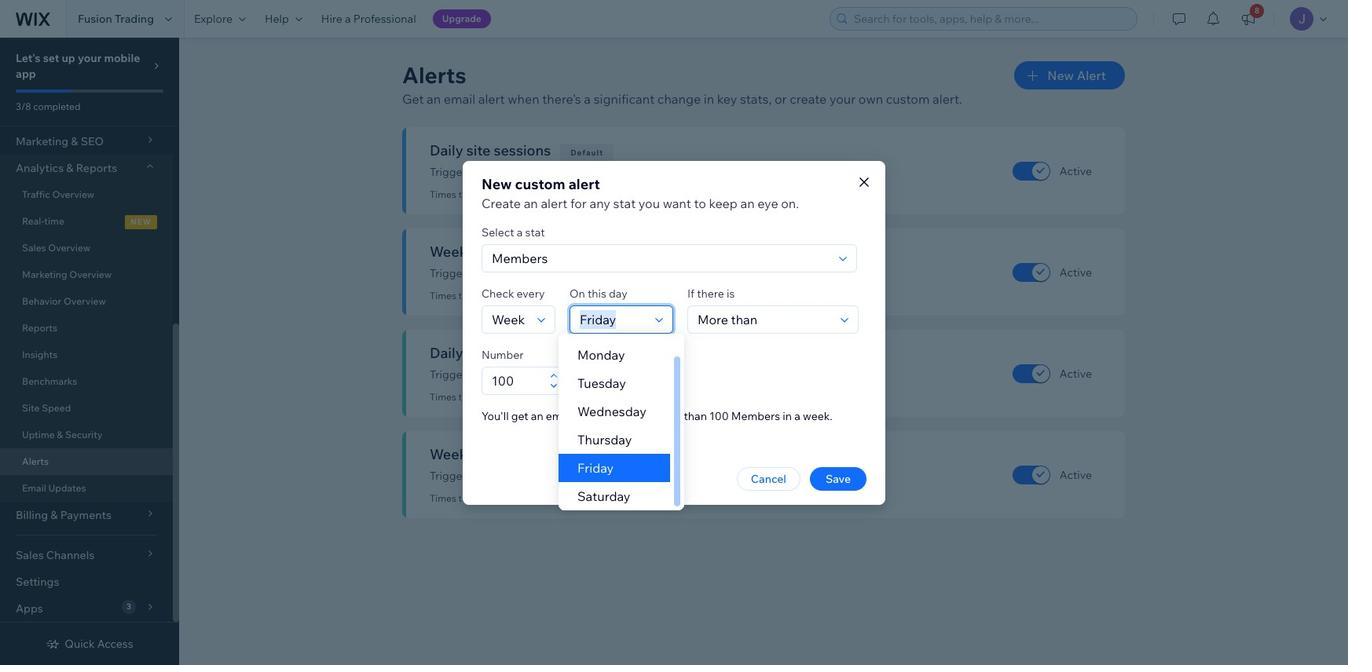 Task type: locate. For each thing, give the bounding box(es) containing it.
1 vertical spatial alert
[[569, 175, 600, 193]]

never up check every field
[[504, 290, 529, 302]]

times left 'check'
[[430, 290, 457, 302]]

email updates link
[[0, 476, 173, 502]]

1 horizontal spatial stat
[[613, 195, 636, 211]]

3 times triggered: never triggered from the top
[[430, 391, 573, 403]]

1 vertical spatial custom
[[515, 175, 566, 193]]

& up traffic overview
[[66, 161, 74, 175]]

Check every field
[[487, 306, 533, 333]]

real-
[[22, 215, 44, 227]]

uptime & security
[[22, 429, 103, 441]]

friday option
[[559, 454, 670, 483]]

new inside new custom alert create an alert for any stat you want to keep an eye on.
[[482, 175, 512, 193]]

change
[[658, 91, 701, 107], [528, 165, 566, 179], [528, 266, 566, 281], [528, 368, 566, 382], [528, 469, 566, 483]]

times triggered: never triggered up you'll
[[430, 391, 573, 403]]

1 times from the top
[[430, 189, 457, 200]]

1 horizontal spatial reports
[[76, 161, 117, 175]]

your left own
[[830, 91, 856, 107]]

in up on
[[568, 266, 578, 281]]

0 vertical spatial alert
[[478, 91, 505, 107]]

daily
[[580, 165, 604, 179], [580, 368, 604, 382]]

default up trigger: significant change in daily site sessions.
[[571, 148, 604, 158]]

triggered: for daily total sales
[[459, 391, 502, 403]]

2 times triggered: never triggered from the top
[[430, 290, 573, 302]]

significant right there's
[[594, 91, 655, 107]]

triggered: up you'll
[[459, 391, 502, 403]]

0 vertical spatial sessions.
[[628, 165, 674, 179]]

1 horizontal spatial your
[[830, 91, 856, 107]]

2 horizontal spatial alert
[[569, 175, 600, 193]]

daily
[[430, 141, 463, 160], [430, 344, 463, 362]]

get
[[511, 409, 529, 423]]

times triggered: never triggered for weekly site sessions
[[430, 290, 573, 302]]

reports
[[76, 161, 117, 175], [22, 322, 57, 334]]

sales up "trigger: significant change in weekly total sales."
[[516, 446, 550, 464]]

custom right own
[[886, 91, 930, 107]]

4 triggered: from the top
[[459, 493, 502, 505]]

cancel button
[[737, 467, 801, 491]]

behavior
[[22, 296, 62, 307]]

significant down number
[[472, 368, 525, 382]]

new for alert
[[1048, 68, 1074, 83]]

change left "friday"
[[528, 469, 566, 483]]

0 vertical spatial when
[[508, 91, 540, 107]]

insights
[[22, 349, 58, 361]]

triggered down trigger: significant change in daily site sessions.
[[531, 189, 573, 200]]

change for daily site sessions
[[528, 165, 566, 179]]

0 vertical spatial weekly
[[580, 266, 616, 281]]

1 horizontal spatial when
[[576, 409, 604, 423]]

2 never from the top
[[504, 290, 529, 302]]

sales. up are
[[632, 368, 661, 382]]

triggered down "trigger: significant change in weekly total sales."
[[531, 493, 573, 505]]

default for weekly site sessions
[[586, 249, 619, 259]]

to
[[694, 195, 706, 211]]

alerts inside sidebar element
[[22, 456, 49, 468]]

default up on this day
[[586, 249, 619, 259]]

save button
[[810, 467, 867, 491]]

alerts link
[[0, 449, 173, 476]]

0 horizontal spatial stat
[[525, 225, 545, 239]]

3 active from the top
[[1060, 367, 1092, 381]]

1 vertical spatial sessions.
[[639, 266, 686, 281]]

2 times from the top
[[430, 290, 457, 302]]

your
[[78, 51, 102, 65], [830, 91, 856, 107]]

times triggered: never triggered for daily site sessions
[[430, 189, 573, 200]]

this
[[588, 286, 607, 301]]

total down monday
[[607, 368, 630, 382]]

trigger: significant change in weekly total sales.
[[430, 469, 672, 483]]

1 vertical spatial email
[[546, 409, 574, 423]]

1 triggered from the top
[[531, 189, 573, 200]]

3 triggered: from the top
[[459, 391, 502, 403]]

access
[[97, 637, 133, 652]]

1 vertical spatial your
[[830, 91, 856, 107]]

1 horizontal spatial custom
[[886, 91, 930, 107]]

0 vertical spatial stat
[[613, 195, 636, 211]]

on this day
[[570, 286, 628, 301]]

change up get
[[528, 368, 566, 382]]

custom up 'create'
[[515, 175, 566, 193]]

0 horizontal spatial new
[[482, 175, 512, 193]]

your inside alerts get an email alert when there's a significant change in key stats, or create your own custom alert.
[[830, 91, 856, 107]]

there right if
[[697, 286, 725, 301]]

2 weekly from the top
[[580, 469, 616, 483]]

trigger: significant change in daily site sessions.
[[430, 165, 674, 179]]

email inside alerts get an email alert when there's a significant change in key stats, or create your own custom alert.
[[444, 91, 476, 107]]

there left are
[[606, 409, 634, 423]]

security
[[65, 429, 103, 441]]

& inside popup button
[[66, 161, 74, 175]]

never for daily site sessions
[[504, 189, 529, 200]]

2 active from the top
[[1060, 265, 1092, 279]]

times
[[430, 189, 457, 200], [430, 290, 457, 302], [430, 391, 457, 403], [430, 493, 457, 505]]

triggered down trigger: significant change in weekly site sessions.
[[531, 290, 573, 302]]

new for custom
[[482, 175, 512, 193]]

there
[[697, 286, 725, 301], [606, 409, 634, 423]]

times for weekly site sessions
[[430, 290, 457, 302]]

times triggered: never triggered down weekly total sales
[[430, 493, 573, 505]]

0 horizontal spatial &
[[57, 429, 63, 441]]

reports inside popup button
[[76, 161, 117, 175]]

significant down daily site sessions
[[472, 165, 525, 179]]

2 daily from the top
[[430, 344, 463, 362]]

marketing
[[22, 269, 67, 281]]

check every
[[482, 286, 545, 301]]

On this day field
[[575, 306, 651, 333]]

1 daily from the top
[[580, 165, 604, 179]]

site down select
[[482, 243, 506, 261]]

1 horizontal spatial &
[[66, 161, 74, 175]]

0 vertical spatial sales
[[500, 344, 534, 362]]

email for alerts
[[444, 91, 476, 107]]

triggered: for daily site sessions
[[459, 189, 502, 200]]

1 times triggered: never triggered from the top
[[430, 189, 573, 200]]

1 vertical spatial there
[[606, 409, 634, 423]]

overview for marketing overview
[[69, 269, 112, 281]]

0 vertical spatial sessions
[[494, 141, 551, 160]]

weekly up saturday
[[580, 469, 616, 483]]

benchmarks
[[22, 376, 77, 387]]

0 horizontal spatial when
[[508, 91, 540, 107]]

default
[[571, 148, 604, 158], [586, 249, 619, 259], [554, 351, 587, 361], [569, 452, 602, 462]]

triggered: up check every field
[[459, 290, 502, 302]]

1 vertical spatial sessions
[[510, 243, 567, 261]]

never for weekly site sessions
[[504, 290, 529, 302]]

& for uptime
[[57, 429, 63, 441]]

triggered for weekly total sales
[[531, 493, 573, 505]]

list box
[[559, 313, 684, 511]]

insights link
[[0, 342, 173, 369]]

0 horizontal spatial your
[[78, 51, 102, 65]]

1 vertical spatial daily
[[430, 344, 463, 362]]

0 vertical spatial email
[[444, 91, 476, 107]]

1 horizontal spatial there
[[697, 286, 725, 301]]

stat right select
[[525, 225, 545, 239]]

1 vertical spatial sales
[[516, 446, 550, 464]]

0 horizontal spatial alerts
[[22, 456, 49, 468]]

triggered: up select
[[459, 189, 502, 200]]

an
[[427, 91, 441, 107], [524, 195, 538, 211], [741, 195, 755, 211], [531, 409, 544, 423]]

a right hire
[[345, 12, 351, 26]]

1 horizontal spatial alert
[[541, 195, 568, 211]]

overview down marketing overview link
[[64, 296, 106, 307]]

trigger: down daily site sessions
[[430, 165, 469, 179]]

alerts inside alerts get an email alert when there's a significant change in key stats, or create your own custom alert.
[[402, 61, 467, 89]]

times down daily total sales
[[430, 391, 457, 403]]

upgrade button
[[433, 9, 491, 28]]

100
[[710, 409, 729, 423]]

in
[[704, 91, 715, 107], [568, 165, 578, 179], [568, 266, 578, 281], [568, 368, 578, 382], [783, 409, 792, 423], [568, 469, 578, 483]]

in left the 'key'
[[704, 91, 715, 107]]

daily total sales
[[430, 344, 534, 362]]

alerts for alerts
[[22, 456, 49, 468]]

1 trigger: from the top
[[430, 165, 469, 179]]

3 trigger: from the top
[[430, 368, 469, 382]]

1 vertical spatial &
[[57, 429, 63, 441]]

new
[[1048, 68, 1074, 83], [482, 175, 512, 193]]

trigger: for daily total sales
[[430, 368, 469, 382]]

analytics & reports button
[[0, 155, 173, 182]]

times down weekly total sales
[[430, 493, 457, 505]]

day
[[609, 286, 628, 301]]

1 horizontal spatial new
[[1048, 68, 1074, 83]]

sessions for weekly site sessions
[[510, 243, 567, 261]]

0 vertical spatial daily
[[430, 141, 463, 160]]

1 daily from the top
[[430, 141, 463, 160]]

0 vertical spatial weekly
[[430, 243, 479, 261]]

key
[[717, 91, 737, 107]]

2 daily from the top
[[580, 368, 604, 382]]

never for daily total sales
[[504, 391, 529, 403]]

you'll
[[482, 409, 509, 423]]

times triggered: never triggered up select
[[430, 189, 573, 200]]

overview
[[52, 189, 94, 200], [48, 242, 91, 254], [69, 269, 112, 281], [64, 296, 106, 307]]

is
[[727, 286, 735, 301]]

uptime & security link
[[0, 422, 173, 449]]

change down daily site sessions
[[528, 165, 566, 179]]

1 never from the top
[[504, 189, 529, 200]]

3/8 completed
[[16, 101, 81, 112]]

trigger: for weekly site sessions
[[430, 266, 469, 281]]

active for weekly total sales
[[1060, 468, 1092, 482]]

never up select a stat
[[504, 189, 529, 200]]

weekly for sessions
[[580, 266, 616, 281]]

in up for
[[568, 165, 578, 179]]

sales. down the you'll get an email when there are more than 100 members in a week.
[[644, 469, 672, 483]]

trigger: down weekly site sessions on the top left of the page
[[430, 266, 469, 281]]

1 horizontal spatial email
[[546, 409, 574, 423]]

0 horizontal spatial reports
[[22, 322, 57, 334]]

when up 'thursday'
[[576, 409, 604, 423]]

default up trigger: significant change in daily total sales.
[[554, 351, 587, 361]]

number
[[482, 348, 524, 362]]

stats,
[[740, 91, 772, 107]]

4 triggered from the top
[[531, 493, 573, 505]]

updates
[[48, 483, 86, 494]]

reports up traffic overview link
[[76, 161, 117, 175]]

2 triggered: from the top
[[459, 290, 502, 302]]

default down 'thursday'
[[569, 452, 602, 462]]

2 vertical spatial alert
[[541, 195, 568, 211]]

1 vertical spatial weekly
[[580, 469, 616, 483]]

0 vertical spatial daily
[[580, 165, 604, 179]]

site up 'create'
[[467, 141, 491, 160]]

4 never from the top
[[504, 493, 529, 505]]

triggered
[[531, 189, 573, 200], [531, 290, 573, 302], [531, 391, 573, 403], [531, 493, 573, 505]]

1 vertical spatial alerts
[[22, 456, 49, 468]]

stat right 'any'
[[613, 195, 636, 211]]

reports up insights at bottom
[[22, 322, 57, 334]]

1 active from the top
[[1060, 164, 1092, 178]]

3 never from the top
[[504, 391, 529, 403]]

0 vertical spatial &
[[66, 161, 74, 175]]

significant up 'check'
[[472, 266, 525, 281]]

custom inside alerts get an email alert when there's a significant change in key stats, or create your own custom alert.
[[886, 91, 930, 107]]

3 times from the top
[[430, 391, 457, 403]]

alert up daily site sessions
[[478, 91, 505, 107]]

change for weekly total sales
[[528, 469, 566, 483]]

alert up for
[[569, 175, 600, 193]]

0 vertical spatial alerts
[[402, 61, 467, 89]]

weekly for sales
[[580, 469, 616, 483]]

1 weekly from the top
[[430, 243, 479, 261]]

1 vertical spatial stat
[[525, 225, 545, 239]]

Search for tools, apps, help & more... field
[[850, 8, 1133, 30]]

in left "friday"
[[568, 469, 578, 483]]

& right uptime on the left of page
[[57, 429, 63, 441]]

3/8
[[16, 101, 31, 112]]

0 vertical spatial reports
[[76, 161, 117, 175]]

0 vertical spatial your
[[78, 51, 102, 65]]

total down you'll
[[482, 446, 513, 464]]

new inside button
[[1048, 68, 1074, 83]]

mobile
[[104, 51, 140, 65]]

overview down sales overview link at the left
[[69, 269, 112, 281]]

3 triggered from the top
[[531, 391, 573, 403]]

site
[[467, 141, 491, 160], [607, 165, 625, 179], [482, 243, 506, 261], [618, 266, 637, 281]]

stat
[[613, 195, 636, 211], [525, 225, 545, 239]]

active
[[1060, 164, 1092, 178], [1060, 265, 1092, 279], [1060, 367, 1092, 381], [1060, 468, 1092, 482]]

create
[[482, 195, 521, 211]]

daily down monday
[[580, 368, 604, 382]]

triggered: for weekly site sessions
[[459, 290, 502, 302]]

overview down analytics & reports
[[52, 189, 94, 200]]

1 weekly from the top
[[580, 266, 616, 281]]

1 vertical spatial daily
[[580, 368, 604, 382]]

significant
[[594, 91, 655, 107], [472, 165, 525, 179], [472, 266, 525, 281], [472, 368, 525, 382], [472, 469, 525, 483]]

total
[[467, 344, 497, 362], [607, 368, 630, 382], [482, 446, 513, 464], [618, 469, 641, 483]]

change inside alerts get an email alert when there's a significant change in key stats, or create your own custom alert.
[[658, 91, 701, 107]]

a right there's
[[584, 91, 591, 107]]

0 vertical spatial new
[[1048, 68, 1074, 83]]

times left 'create'
[[430, 189, 457, 200]]

0 vertical spatial sales.
[[632, 368, 661, 382]]

new up 'create'
[[482, 175, 512, 193]]

benchmarks link
[[0, 369, 173, 395]]

a right select
[[517, 225, 523, 239]]

triggered: down weekly total sales
[[459, 493, 502, 505]]

1 vertical spatial sales.
[[644, 469, 672, 483]]

default for weekly total sales
[[569, 452, 602, 462]]

keep
[[709, 195, 738, 211]]

weekly
[[430, 243, 479, 261], [430, 446, 479, 464]]

change left the 'key'
[[658, 91, 701, 107]]

times triggered: never triggered up check every field
[[430, 290, 573, 302]]

trigger:
[[430, 165, 469, 179], [430, 266, 469, 281], [430, 368, 469, 382], [430, 469, 469, 483]]

in left 'week.'
[[783, 409, 792, 423]]

times for daily total sales
[[430, 391, 457, 403]]

triggered down trigger: significant change in daily total sales.
[[531, 391, 573, 403]]

1 vertical spatial weekly
[[430, 446, 479, 464]]

when left there's
[[508, 91, 540, 107]]

a inside alerts get an email alert when there's a significant change in key stats, or create your own custom alert.
[[584, 91, 591, 107]]

sales. for weekly total sales
[[644, 469, 672, 483]]

1 triggered: from the top
[[459, 189, 502, 200]]

triggered for daily total sales
[[531, 391, 573, 403]]

alerts up email
[[22, 456, 49, 468]]

overview for behavior overview
[[64, 296, 106, 307]]

4 times from the top
[[430, 493, 457, 505]]

quick access button
[[46, 637, 133, 652]]

fusion
[[78, 12, 112, 26]]

0 vertical spatial custom
[[886, 91, 930, 107]]

daily up 'any'
[[580, 165, 604, 179]]

completed
[[33, 101, 81, 112]]

eye
[[758, 195, 779, 211]]

1 horizontal spatial alerts
[[402, 61, 467, 89]]

sessions up trigger: significant change in weekly site sessions.
[[510, 243, 567, 261]]

custom
[[886, 91, 930, 107], [515, 175, 566, 193]]

new left alert
[[1048, 68, 1074, 83]]

trigger: down daily total sales
[[430, 368, 469, 382]]

sales up number text box
[[500, 344, 534, 362]]

0 horizontal spatial email
[[444, 91, 476, 107]]

never up get
[[504, 391, 529, 403]]

2 triggered from the top
[[531, 290, 573, 302]]

4 active from the top
[[1060, 468, 1092, 482]]

change for weekly site sessions
[[528, 266, 566, 281]]

weekly up the "this"
[[580, 266, 616, 281]]

4 times triggered: never triggered from the top
[[430, 493, 573, 505]]

significant down weekly total sales
[[472, 469, 525, 483]]

your right the up
[[78, 51, 102, 65]]

never down "trigger: significant change in weekly total sales."
[[504, 493, 529, 505]]

overview up "marketing overview"
[[48, 242, 91, 254]]

on.
[[781, 195, 799, 211]]

daily site sessions
[[430, 141, 551, 160]]

traffic
[[22, 189, 50, 200]]

alerts up get
[[402, 61, 467, 89]]

alert left for
[[541, 195, 568, 211]]

trigger: down weekly total sales
[[430, 469, 469, 483]]

0 horizontal spatial custom
[[515, 175, 566, 193]]

a
[[345, 12, 351, 26], [584, 91, 591, 107], [517, 225, 523, 239], [795, 409, 801, 423]]

1 vertical spatial new
[[482, 175, 512, 193]]

change up every
[[528, 266, 566, 281]]

if
[[688, 286, 695, 301]]

in left tuesday
[[568, 368, 578, 382]]

new alert button
[[1015, 61, 1126, 90]]

2 weekly from the top
[[430, 446, 479, 464]]

thursday
[[578, 432, 632, 448]]

1 vertical spatial when
[[576, 409, 604, 423]]

0 horizontal spatial alert
[[478, 91, 505, 107]]

2 trigger: from the top
[[430, 266, 469, 281]]

4 trigger: from the top
[[430, 469, 469, 483]]

in for weekly total sales
[[568, 469, 578, 483]]

sessions up trigger: significant change in daily site sessions.
[[494, 141, 551, 160]]

uptime
[[22, 429, 55, 441]]



Task type: vqa. For each thing, say whether or not it's contained in the screenshot.
are on the bottom left of the page
yes



Task type: describe. For each thing, give the bounding box(es) containing it.
1 vertical spatial reports
[[22, 322, 57, 334]]

behavior overview
[[22, 296, 106, 307]]

default for daily site sessions
[[571, 148, 604, 158]]

week.
[[803, 409, 833, 423]]

for
[[571, 195, 587, 211]]

real-time
[[22, 215, 64, 227]]

your inside let's set up your mobile app
[[78, 51, 102, 65]]

0 horizontal spatial there
[[606, 409, 634, 423]]

new custom alert create an alert for any stat you want to keep an eye on.
[[482, 175, 799, 211]]

8
[[1255, 6, 1260, 16]]

marketing overview
[[22, 269, 112, 281]]

alerts for alerts get an email alert when there's a significant change in key stats, or create your own custom alert.
[[402, 61, 467, 89]]

change for daily total sales
[[528, 368, 566, 382]]

fusion trading
[[78, 12, 154, 26]]

overview for traffic overview
[[52, 189, 94, 200]]

let's
[[16, 51, 41, 65]]

set
[[43, 51, 59, 65]]

stat inside new custom alert create an alert for any stat you want to keep an eye on.
[[613, 195, 636, 211]]

sales overview
[[22, 242, 91, 254]]

hire
[[321, 12, 343, 26]]

weekly for weekly site sessions
[[430, 243, 479, 261]]

significant inside alerts get an email alert when there's a significant change in key stats, or create your own custom alert.
[[594, 91, 655, 107]]

alerts get an email alert when there's a significant change in key stats, or create your own custom alert.
[[402, 61, 963, 107]]

significant for daily total sales
[[472, 368, 525, 382]]

Select a stat field
[[487, 245, 835, 272]]

save
[[826, 472, 851, 486]]

new alert
[[1048, 68, 1107, 83]]

daily for daily site sessions
[[430, 141, 463, 160]]

get
[[402, 91, 424, 107]]

in for daily site sessions
[[568, 165, 578, 179]]

weekly total sales
[[430, 446, 550, 464]]

trigger: for weekly total sales
[[430, 469, 469, 483]]

every
[[517, 286, 545, 301]]

sessions for daily site sessions
[[494, 141, 551, 160]]

in for daily total sales
[[568, 368, 578, 382]]

times triggered: never triggered for weekly total sales
[[430, 493, 573, 505]]

quick
[[65, 637, 95, 652]]

email for you'll
[[546, 409, 574, 423]]

if there is
[[688, 286, 735, 301]]

email updates
[[22, 483, 86, 494]]

are
[[636, 409, 652, 423]]

behavior overview link
[[0, 288, 173, 315]]

sessions. for daily site sessions
[[628, 165, 674, 179]]

active for weekly site sessions
[[1060, 265, 1092, 279]]

saturday
[[578, 489, 631, 505]]

speed
[[42, 402, 71, 414]]

sidebar element
[[0, 0, 179, 666]]

times for daily site sessions
[[430, 189, 457, 200]]

sales overview link
[[0, 235, 173, 262]]

want
[[663, 195, 692, 211]]

hire a professional link
[[312, 0, 426, 38]]

sales. for daily total sales
[[632, 368, 661, 382]]

significant for weekly total sales
[[472, 469, 525, 483]]

sessions. for weekly site sessions
[[639, 266, 686, 281]]

0 vertical spatial there
[[697, 286, 725, 301]]

weekly for weekly total sales
[[430, 446, 479, 464]]

times for weekly total sales
[[430, 493, 457, 505]]

marketing overview link
[[0, 262, 173, 288]]

help
[[265, 12, 289, 26]]

sunday
[[578, 319, 622, 335]]

own
[[859, 91, 884, 107]]

& for analytics
[[66, 161, 74, 175]]

active for daily total sales
[[1060, 367, 1092, 381]]

sales for weekly total sales
[[516, 446, 550, 464]]

analytics & reports
[[16, 161, 117, 175]]

site
[[22, 402, 40, 414]]

upgrade
[[442, 13, 482, 24]]

app
[[16, 67, 36, 81]]

than
[[684, 409, 707, 423]]

list box containing sunday
[[559, 313, 684, 511]]

daily for sessions
[[580, 165, 604, 179]]

tuesday
[[578, 376, 626, 391]]

a left 'week.'
[[795, 409, 801, 423]]

monday
[[578, 347, 625, 363]]

in inside alerts get an email alert when there's a significant change in key stats, or create your own custom alert.
[[704, 91, 715, 107]]

reports link
[[0, 315, 173, 342]]

an inside alerts get an email alert when there's a significant change in key stats, or create your own custom alert.
[[427, 91, 441, 107]]

in for weekly site sessions
[[568, 266, 578, 281]]

custom inside new custom alert create an alert for any stat you want to keep an eye on.
[[515, 175, 566, 193]]

check
[[482, 286, 514, 301]]

friday
[[578, 461, 614, 476]]

never for weekly total sales
[[504, 493, 529, 505]]

Number text field
[[487, 367, 545, 394]]

trigger: significant change in weekly site sessions.
[[430, 266, 686, 281]]

overview for sales overview
[[48, 242, 91, 254]]

when inside alerts get an email alert when there's a significant change in key stats, or create your own custom alert.
[[508, 91, 540, 107]]

site speed link
[[0, 395, 173, 422]]

explore
[[194, 12, 233, 26]]

sales
[[22, 242, 46, 254]]

triggered for weekly site sessions
[[531, 290, 573, 302]]

hire a professional
[[321, 12, 416, 26]]

8 button
[[1232, 0, 1266, 38]]

triggered for daily site sessions
[[531, 189, 573, 200]]

any
[[590, 195, 611, 211]]

trading
[[115, 12, 154, 26]]

triggered: for weekly total sales
[[459, 493, 502, 505]]

total up saturday
[[618, 469, 641, 483]]

email
[[22, 483, 46, 494]]

let's set up your mobile app
[[16, 51, 140, 81]]

daily for daily total sales
[[430, 344, 463, 362]]

sales for daily total sales
[[500, 344, 534, 362]]

cancel
[[751, 472, 787, 486]]

there's
[[542, 91, 581, 107]]

active for daily site sessions
[[1060, 164, 1092, 178]]

times triggered: never triggered for daily total sales
[[430, 391, 573, 403]]

If there is field
[[693, 306, 836, 333]]

alert inside alerts get an email alert when there's a significant change in key stats, or create your own custom alert.
[[478, 91, 505, 107]]

you'll get an email when there are more than 100 members in a week.
[[482, 409, 833, 423]]

more
[[655, 409, 682, 423]]

site up day
[[618, 266, 637, 281]]

new
[[130, 217, 152, 227]]

default for daily total sales
[[554, 351, 587, 361]]

trigger: for daily site sessions
[[430, 165, 469, 179]]

create
[[790, 91, 827, 107]]

total down check every field
[[467, 344, 497, 362]]

settings
[[16, 575, 59, 589]]

up
[[62, 51, 75, 65]]

alert
[[1077, 68, 1107, 83]]

site up 'any'
[[607, 165, 625, 179]]

traffic overview link
[[0, 182, 173, 208]]

wednesday
[[578, 404, 647, 420]]

you
[[639, 195, 660, 211]]

select a stat
[[482, 225, 545, 239]]

members
[[732, 409, 781, 423]]

daily for sales
[[580, 368, 604, 382]]

quick access
[[65, 637, 133, 652]]

site speed
[[22, 402, 71, 414]]

trigger: significant change in daily total sales.
[[430, 368, 661, 382]]

significant for daily site sessions
[[472, 165, 525, 179]]

select
[[482, 225, 515, 239]]

significant for weekly site sessions
[[472, 266, 525, 281]]

traffic overview
[[22, 189, 94, 200]]



